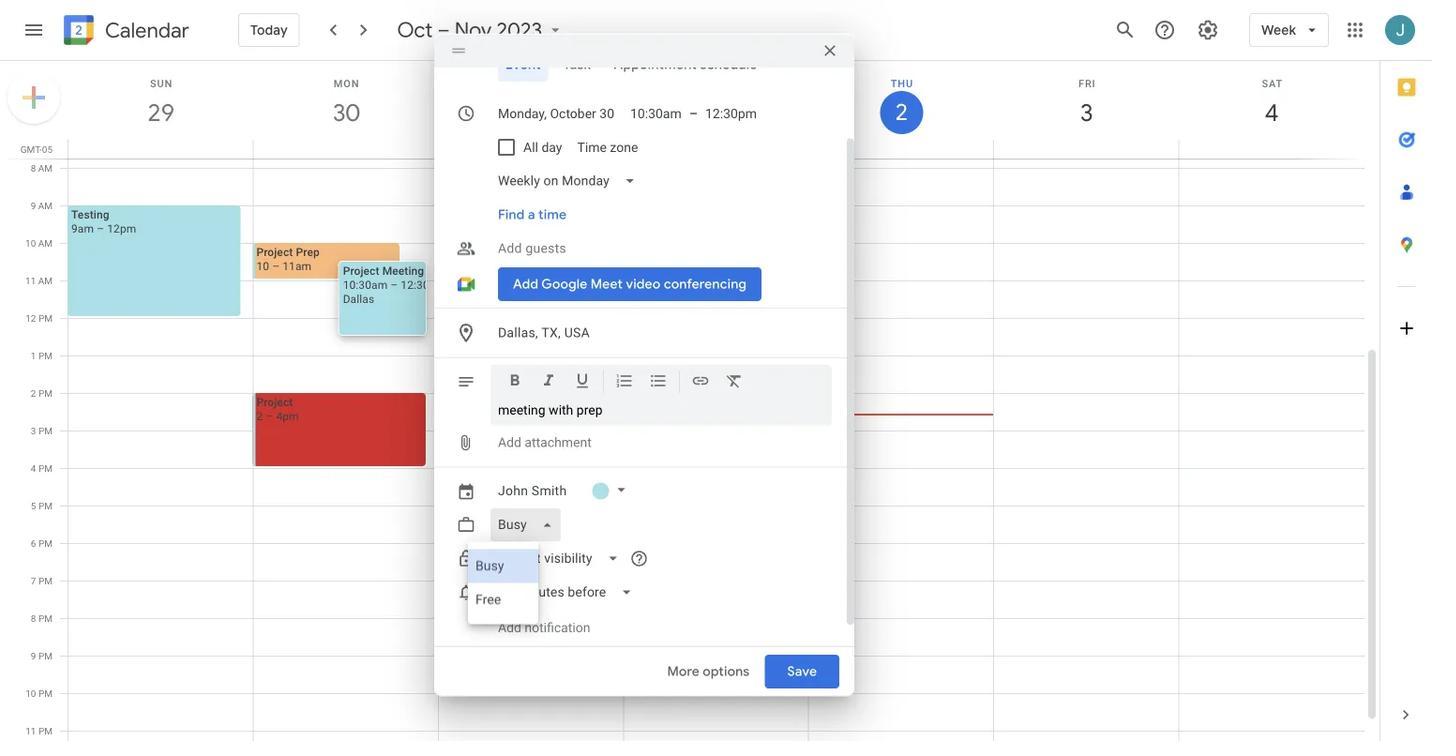 Task type: vqa. For each thing, say whether or not it's contained in the screenshot.
"Robinson"
no



Task type: describe. For each thing, give the bounding box(es) containing it.
11am
[[283, 259, 312, 273]]

pm for 4 pm
[[38, 462, 53, 474]]

8 for 8 am
[[31, 162, 36, 174]]

event button
[[498, 48, 549, 82]]

to element
[[690, 106, 698, 121]]

john
[[498, 483, 528, 499]]

11 am
[[25, 275, 53, 286]]

mon 30
[[332, 77, 360, 128]]

4pm
[[276, 409, 299, 423]]

sat
[[1262, 77, 1283, 89]]

bulleted list image
[[649, 371, 668, 394]]

pm for 12 pm
[[38, 312, 53, 324]]

2 for thu 2
[[894, 98, 907, 127]]

am for 8 am
[[38, 162, 53, 174]]

halloween button
[[439, 140, 612, 157]]

pm for 8 pm
[[38, 613, 53, 624]]

add notification
[[498, 620, 591, 636]]

3 cell from the left
[[809, 140, 994, 159]]

month
[[819, 142, 852, 155]]

1 vertical spatial 3
[[31, 425, 36, 436]]

underline image
[[573, 371, 592, 394]]

11 pm
[[26, 725, 53, 736]]

4 link
[[1251, 91, 1294, 134]]

task button
[[556, 48, 599, 82]]

8 am
[[31, 162, 53, 174]]

1 vertical spatial 4
[[31, 462, 36, 474]]

sat 4
[[1262, 77, 1283, 128]]

10 for 10 am
[[25, 237, 36, 249]]

row inside grid
[[60, 140, 1380, 159]]

2 for project 2 – 4pm
[[257, 409, 263, 423]]

add guests button
[[491, 232, 832, 265]]

calendar
[[105, 17, 189, 44]]

appointment schedule button
[[606, 48, 765, 82]]

john smith
[[498, 483, 567, 499]]

week
[[1262, 22, 1296, 38]]

2 pm
[[31, 387, 53, 399]]

2 option from the top
[[468, 583, 538, 617]]

numbered list image
[[615, 371, 634, 394]]

9 am
[[31, 200, 53, 211]]

time
[[539, 206, 567, 223]]

today button
[[238, 8, 300, 53]]

1
[[31, 350, 36, 361]]

pm for 10 pm
[[38, 688, 53, 699]]

add for add notification
[[498, 620, 522, 636]]

7
[[31, 575, 36, 586]]

dallas, tx, usa
[[498, 325, 590, 341]]

6 pm
[[31, 538, 53, 549]]

day
[[542, 140, 562, 155]]

time zone button
[[570, 130, 646, 164]]

add notification button
[[491, 606, 598, 651]]

italic image
[[539, 371, 558, 394]]

add guests
[[498, 241, 567, 256]]

project prep 10 – 11am
[[257, 245, 320, 273]]

sun
[[150, 77, 173, 89]]

first day of american indian heritage month button
[[624, 140, 852, 157]]

project for –
[[257, 395, 293, 409]]

gmt-05
[[20, 144, 53, 155]]

1 option from the top
[[468, 549, 538, 583]]

oct – nov 2023 button
[[390, 17, 573, 43]]

1 cell from the left
[[68, 140, 254, 159]]

indian
[[740, 142, 771, 155]]

12:30pm
[[401, 278, 446, 291]]

05
[[42, 144, 53, 155]]

30
[[332, 97, 358, 128]]

12pm
[[107, 222, 136, 235]]

30 link
[[325, 91, 368, 134]]

sun 29
[[146, 77, 173, 128]]

american
[[689, 142, 737, 155]]

– inside testing 9am – 12pm
[[97, 222, 104, 235]]

4 pm
[[31, 462, 53, 474]]

testing 9am – 12pm
[[71, 208, 136, 235]]

7 pm
[[31, 575, 53, 586]]

10 for 10 pm
[[26, 688, 36, 699]]

add for add attachment
[[498, 435, 522, 450]]

nov
[[455, 17, 492, 43]]

11 for 11 pm
[[26, 725, 36, 736]]

find
[[498, 206, 525, 223]]

pm for 2 pm
[[38, 387, 53, 399]]

1 horizontal spatial tab list
[[1381, 61, 1433, 689]]

appointment schedule
[[614, 56, 758, 73]]

all
[[523, 140, 538, 155]]

add attachment
[[498, 435, 592, 450]]

2 link
[[880, 91, 924, 134]]

mon
[[334, 77, 360, 89]]

– right 'oct'
[[438, 17, 450, 43]]

8 pm
[[31, 613, 53, 624]]

6
[[31, 538, 36, 549]]

3 inside fri 3
[[1079, 97, 1093, 128]]

End time text field
[[706, 97, 757, 130]]

fri 3
[[1079, 77, 1096, 128]]

10 am
[[25, 237, 53, 249]]

dallas, tx, usa button
[[491, 316, 832, 350]]

pm for 3 pm
[[38, 425, 53, 436]]

4 cell from the left
[[1179, 140, 1364, 159]]

halloween
[[443, 142, 496, 155]]

find a time button
[[491, 198, 574, 232]]

fri
[[1079, 77, 1096, 89]]

9 for 9 am
[[31, 200, 36, 211]]

guests
[[526, 241, 567, 256]]

29 link
[[140, 91, 183, 134]]

9 for 9 pm
[[31, 650, 36, 661]]

pm for 6 pm
[[38, 538, 53, 549]]

project for 10:30am
[[343, 264, 380, 277]]

tab list containing event
[[449, 48, 832, 82]]

– inside project prep 10 – 11am
[[272, 259, 280, 273]]

meeting with prep
[[498, 402, 603, 418]]



Task type: locate. For each thing, give the bounding box(es) containing it.
Description text field
[[498, 402, 825, 418]]

1 vertical spatial 2
[[31, 387, 36, 399]]

cell down 30 link
[[254, 140, 439, 159]]

formatting options toolbar
[[491, 365, 832, 405]]

today
[[250, 22, 288, 38]]

4 up 5 in the bottom of the page
[[31, 462, 36, 474]]

12 pm from the top
[[38, 725, 53, 736]]

1 8 from the top
[[31, 162, 36, 174]]

11
[[25, 275, 36, 286], [26, 725, 36, 736]]

2 pm from the top
[[38, 350, 53, 361]]

pm for 1 pm
[[38, 350, 53, 361]]

grid containing 29
[[0, 61, 1380, 741]]

dallas
[[343, 292, 374, 305]]

task
[[564, 56, 591, 73]]

29
[[146, 97, 173, 128]]

2 left the 4pm
[[257, 409, 263, 423]]

1 vertical spatial 9
[[31, 650, 36, 661]]

0 horizontal spatial 2
[[31, 387, 36, 399]]

0 vertical spatial 2
[[894, 98, 907, 127]]

project inside project 2 – 4pm
[[257, 395, 293, 409]]

pm down 3 pm
[[38, 462, 53, 474]]

week button
[[1250, 8, 1329, 53]]

2 vertical spatial project
[[257, 395, 293, 409]]

thu
[[891, 77, 914, 89]]

9
[[31, 200, 36, 211], [31, 650, 36, 661]]

dallas,
[[498, 325, 538, 341]]

9 pm
[[31, 650, 53, 661]]

add inside button
[[498, 620, 522, 636]]

first day of american indian heritage month
[[628, 142, 852, 155]]

11 for 11 am
[[25, 275, 36, 286]]

time
[[577, 140, 607, 155]]

add for add guests
[[498, 241, 522, 256]]

prep
[[296, 245, 320, 258]]

first
[[628, 142, 651, 155]]

appointment
[[614, 56, 697, 73]]

cell down '4' link
[[1179, 140, 1364, 159]]

1 vertical spatial 11
[[26, 725, 36, 736]]

1 horizontal spatial 4
[[1264, 97, 1278, 128]]

8 pm from the top
[[38, 575, 53, 586]]

notification
[[525, 620, 591, 636]]

1 9 from the top
[[31, 200, 36, 211]]

0 vertical spatial 9
[[31, 200, 36, 211]]

10 pm from the top
[[38, 650, 53, 661]]

project up the 4pm
[[257, 395, 293, 409]]

tx,
[[542, 325, 561, 341]]

2 vertical spatial 10
[[26, 688, 36, 699]]

0 vertical spatial 10
[[25, 237, 36, 249]]

3 pm from the top
[[38, 387, 53, 399]]

1 am from the top
[[38, 162, 53, 174]]

1 vertical spatial add
[[498, 435, 522, 450]]

9 pm from the top
[[38, 613, 53, 624]]

1 add from the top
[[498, 241, 522, 256]]

6 pm from the top
[[38, 500, 53, 511]]

usa
[[564, 325, 590, 341]]

pm up 4 pm
[[38, 425, 53, 436]]

settings menu image
[[1197, 19, 1220, 41]]

1 vertical spatial 8
[[31, 613, 36, 624]]

calendar heading
[[101, 17, 189, 44]]

2023
[[497, 17, 543, 43]]

2 add from the top
[[498, 435, 522, 450]]

event
[[506, 56, 541, 73]]

0 horizontal spatial 4
[[31, 462, 36, 474]]

2 inside thu 2
[[894, 98, 907, 127]]

8 for 8 pm
[[31, 613, 36, 624]]

1 pm
[[31, 350, 53, 361]]

project meeting 10:30am – 12:30pm dallas
[[343, 264, 446, 305]]

5 pm from the top
[[38, 462, 53, 474]]

pm
[[38, 312, 53, 324], [38, 350, 53, 361], [38, 387, 53, 399], [38, 425, 53, 436], [38, 462, 53, 474], [38, 500, 53, 511], [38, 538, 53, 549], [38, 575, 53, 586], [38, 613, 53, 624], [38, 650, 53, 661], [38, 688, 53, 699], [38, 725, 53, 736]]

pm down 1 pm
[[38, 387, 53, 399]]

find a time
[[498, 206, 567, 223]]

testing
[[71, 208, 109, 221]]

10 pm
[[26, 688, 53, 699]]

bold image
[[506, 371, 524, 394]]

am
[[38, 162, 53, 174], [38, 200, 53, 211], [38, 237, 53, 249], [38, 275, 53, 286]]

0 vertical spatial 11
[[25, 275, 36, 286]]

2 11 from the top
[[26, 725, 36, 736]]

tab list
[[449, 48, 832, 82], [1381, 61, 1433, 689]]

am up 12 pm
[[38, 275, 53, 286]]

thu 2
[[891, 77, 914, 127]]

cell down '29' link
[[68, 140, 254, 159]]

time zone
[[577, 140, 638, 155]]

0 horizontal spatial 3
[[31, 425, 36, 436]]

add inside button
[[498, 435, 522, 450]]

– inside project 2 – 4pm
[[266, 409, 273, 423]]

1 vertical spatial project
[[343, 264, 380, 277]]

2 8 from the top
[[31, 613, 36, 624]]

7 pm from the top
[[38, 538, 53, 549]]

pm down 8 pm
[[38, 650, 53, 661]]

5 pm
[[31, 500, 53, 511]]

calendar element
[[60, 11, 189, 53]]

0 vertical spatial 8
[[31, 162, 36, 174]]

pm down "7 pm"
[[38, 613, 53, 624]]

– left the "11am" on the top of page
[[272, 259, 280, 273]]

Start date text field
[[498, 102, 615, 125]]

add attachment button
[[491, 425, 599, 459]]

8 down 7
[[31, 613, 36, 624]]

am down 9 am
[[38, 237, 53, 249]]

all day
[[523, 140, 562, 155]]

am down 8 am on the left of page
[[38, 200, 53, 211]]

– left the 4pm
[[266, 409, 273, 423]]

10:30am
[[343, 278, 388, 291]]

2 am from the top
[[38, 200, 53, 211]]

pm for 7 pm
[[38, 575, 53, 586]]

smith
[[532, 483, 567, 499]]

8 down gmt-
[[31, 162, 36, 174]]

row containing halloween
[[60, 140, 1380, 159]]

add down the meeting
[[498, 435, 522, 450]]

4 down sat
[[1264, 97, 1278, 128]]

project up 10:30am
[[343, 264, 380, 277]]

pm down 10 pm
[[38, 725, 53, 736]]

am for 10 am
[[38, 237, 53, 249]]

3 pm
[[31, 425, 53, 436]]

3 link
[[1066, 91, 1109, 134]]

zone
[[610, 140, 638, 155]]

10 inside project prep 10 – 11am
[[257, 259, 269, 273]]

2 down 1
[[31, 387, 36, 399]]

pm for 5 pm
[[38, 500, 53, 511]]

grid
[[0, 61, 1380, 741]]

3 up 4 pm
[[31, 425, 36, 436]]

– inside project meeting 10:30am – 12:30pm dallas
[[391, 278, 398, 291]]

prep
[[577, 402, 603, 418]]

0 vertical spatial 4
[[1264, 97, 1278, 128]]

0 vertical spatial add
[[498, 241, 522, 256]]

meeting
[[382, 264, 424, 277]]

1 11 from the top
[[25, 275, 36, 286]]

– down testing
[[97, 222, 104, 235]]

None field
[[491, 164, 651, 198], [491, 508, 568, 542], [491, 542, 634, 576], [491, 576, 648, 609], [491, 164, 651, 198], [491, 508, 568, 542], [491, 542, 634, 576], [491, 576, 648, 609]]

9 up 10 pm
[[31, 650, 36, 661]]

0 vertical spatial project
[[257, 245, 293, 258]]

5
[[31, 500, 36, 511]]

4 am from the top
[[38, 275, 53, 286]]

2
[[894, 98, 907, 127], [31, 387, 36, 399], [257, 409, 263, 423]]

attachment
[[525, 435, 592, 450]]

with
[[549, 402, 574, 418]]

schedule
[[700, 56, 758, 73]]

project inside project meeting 10:30am – 12:30pm dallas
[[343, 264, 380, 277]]

12 pm
[[26, 312, 53, 324]]

1 vertical spatial 10
[[257, 259, 269, 273]]

2 horizontal spatial 2
[[894, 98, 907, 127]]

insert link image
[[691, 371, 710, 394]]

– left end time text box
[[690, 106, 698, 121]]

2 vertical spatial 2
[[257, 409, 263, 423]]

am down 05
[[38, 162, 53, 174]]

add left notification
[[498, 620, 522, 636]]

pm for 11 pm
[[38, 725, 53, 736]]

availability list box
[[468, 542, 538, 624]]

12
[[26, 312, 36, 324]]

option
[[468, 549, 538, 583], [468, 583, 538, 617]]

add
[[498, 241, 522, 256], [498, 435, 522, 450], [498, 620, 522, 636]]

pm right 1
[[38, 350, 53, 361]]

of
[[675, 142, 686, 155]]

pm right 6
[[38, 538, 53, 549]]

10 up 11 pm
[[26, 688, 36, 699]]

1 horizontal spatial 3
[[1079, 97, 1093, 128]]

1 horizontal spatial 2
[[257, 409, 263, 423]]

project inside project prep 10 – 11am
[[257, 245, 293, 258]]

cell
[[68, 140, 254, 159], [254, 140, 439, 159], [809, 140, 994, 159], [1179, 140, 1364, 159]]

project for 10
[[257, 245, 293, 258]]

3 add from the top
[[498, 620, 522, 636]]

oct – nov 2023
[[397, 17, 543, 43]]

am for 11 am
[[38, 275, 53, 286]]

9am
[[71, 222, 94, 235]]

9 up 10 am
[[31, 200, 36, 211]]

day
[[654, 142, 673, 155]]

2 vertical spatial add
[[498, 620, 522, 636]]

row
[[60, 140, 1380, 159]]

3 down fri in the top of the page
[[1079, 97, 1093, 128]]

project 2 – 4pm
[[257, 395, 299, 423]]

11 up 12 at the left
[[25, 275, 36, 286]]

0 vertical spatial 3
[[1079, 97, 1093, 128]]

pm for 9 pm
[[38, 650, 53, 661]]

am for 9 am
[[38, 200, 53, 211]]

4
[[1264, 97, 1278, 128], [31, 462, 36, 474]]

– down the meeting
[[391, 278, 398, 291]]

2 down thu
[[894, 98, 907, 127]]

pm right 5 in the bottom of the page
[[38, 500, 53, 511]]

3 am from the top
[[38, 237, 53, 249]]

1 pm from the top
[[38, 312, 53, 324]]

pm right 12 at the left
[[38, 312, 53, 324]]

Start time text field
[[630, 97, 682, 130]]

10 left the "11am" on the top of page
[[257, 259, 269, 273]]

4 inside sat 4
[[1264, 97, 1278, 128]]

4 pm from the top
[[38, 425, 53, 436]]

add down the find
[[498, 241, 522, 256]]

pm down "9 pm"
[[38, 688, 53, 699]]

10
[[25, 237, 36, 249], [257, 259, 269, 273], [26, 688, 36, 699]]

2 cell from the left
[[254, 140, 439, 159]]

2 9 from the top
[[31, 650, 36, 661]]

meeting
[[498, 402, 546, 418]]

11 down 10 pm
[[26, 725, 36, 736]]

remove formatting image
[[725, 371, 744, 394]]

main drawer image
[[23, 19, 45, 41]]

oct
[[397, 17, 433, 43]]

2 inside project 2 – 4pm
[[257, 409, 263, 423]]

11 pm from the top
[[38, 688, 53, 699]]

0 horizontal spatial tab list
[[449, 48, 832, 82]]

cell down 2 link
[[809, 140, 994, 159]]

–
[[438, 17, 450, 43], [690, 106, 698, 121], [97, 222, 104, 235], [272, 259, 280, 273], [391, 278, 398, 291], [266, 409, 273, 423]]

add inside dropdown button
[[498, 241, 522, 256]]

pm right 7
[[38, 575, 53, 586]]

project up the "11am" on the top of page
[[257, 245, 293, 258]]

a
[[528, 206, 535, 223]]

10 up 11 am
[[25, 237, 36, 249]]



